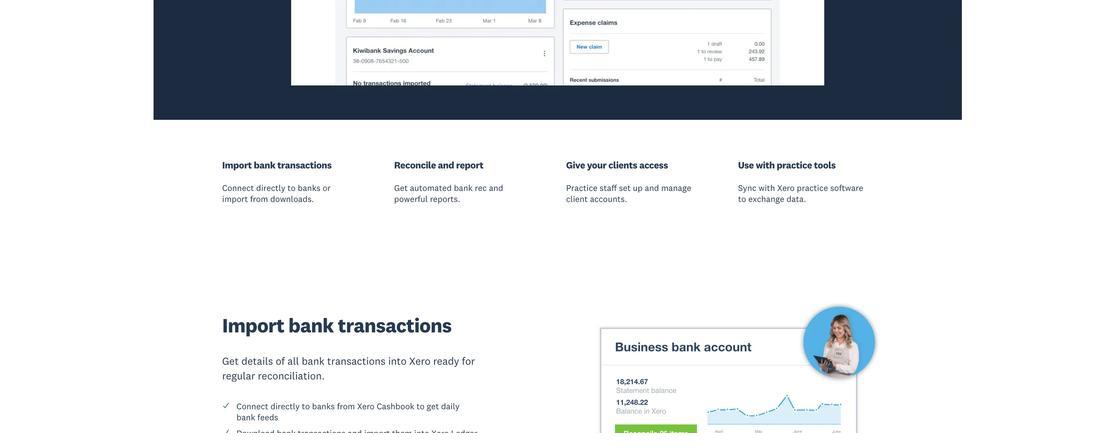 Task type: describe. For each thing, give the bounding box(es) containing it.
connect for connect directly to banks or import from downloads.
[[222, 183, 254, 194]]

reconcile
[[394, 159, 436, 171]]

with for sync
[[759, 183, 776, 194]]

give your clients access
[[567, 159, 668, 171]]

exchange
[[749, 194, 785, 205]]

connect directly to banks from xero cashbook to get daily bank feeds
[[237, 401, 460, 424]]

sync
[[739, 183, 757, 194]]

manage
[[662, 183, 692, 194]]

sync with xero practice software to exchange data.
[[739, 183, 864, 205]]

your
[[587, 159, 607, 171]]

and for give
[[645, 183, 660, 194]]

tools
[[815, 159, 836, 171]]

ready
[[433, 355, 460, 368]]

transactions inside get details of all bank transactions into xero ready for regular reconciliation.
[[327, 355, 386, 368]]

connect directly to banks or import from downloads.
[[222, 183, 331, 205]]

bank inside get automated bank rec and powerful reports.
[[454, 183, 473, 194]]

use with practice tools
[[739, 159, 836, 171]]

to down reconciliation.
[[302, 401, 310, 413]]

clients
[[609, 159, 638, 171]]

reconcile and report
[[394, 159, 484, 171]]

from inside the connect directly to banks from xero cashbook to get daily bank feeds
[[337, 401, 355, 413]]

directly for connect directly to banks or import from downloads.
[[256, 183, 286, 194]]

1 included image from the top
[[222, 403, 230, 410]]

set
[[619, 183, 631, 194]]

xero inside sync with xero practice software to exchange data.
[[778, 183, 795, 194]]

to inside connect directly to banks or import from downloads.
[[288, 183, 296, 194]]

data.
[[787, 194, 807, 205]]

into
[[388, 355, 407, 368]]

practice staff set up and manage client accounts.
[[567, 183, 692, 205]]

daily
[[441, 401, 460, 413]]

0 horizontal spatial and
[[438, 159, 454, 171]]

import bank transactions for transactions
[[222, 313, 452, 338]]

get automated bank rec and powerful reports.
[[394, 183, 504, 205]]

access
[[640, 159, 668, 171]]

xero inside the connect directly to banks from xero cashbook to get daily bank feeds
[[357, 401, 375, 413]]

reports.
[[430, 194, 461, 205]]

feeds
[[258, 413, 278, 424]]

directly for connect directly to banks from xero cashbook to get daily bank feeds
[[271, 401, 300, 413]]

import for connect
[[222, 159, 252, 171]]

rec
[[475, 183, 487, 194]]

from inside connect directly to banks or import from downloads.
[[250, 194, 268, 205]]

client
[[567, 194, 588, 205]]

cashbook
[[377, 401, 415, 413]]

2 included image from the top
[[222, 430, 230, 434]]

up
[[633, 183, 643, 194]]

reconciliation.
[[258, 370, 325, 383]]



Task type: locate. For each thing, give the bounding box(es) containing it.
connect up import
[[222, 183, 254, 194]]

0 horizontal spatial get
[[222, 355, 239, 368]]

1 vertical spatial import
[[222, 313, 284, 338]]

use
[[739, 159, 754, 171]]

from
[[250, 194, 268, 205], [337, 401, 355, 413]]

bank right all
[[302, 355, 325, 368]]

1 vertical spatial xero
[[409, 355, 431, 368]]

and for reconcile
[[489, 183, 504, 194]]

and inside practice staff set up and manage client accounts.
[[645, 183, 660, 194]]

with for use
[[756, 159, 775, 171]]

included image
[[222, 403, 230, 410], [222, 430, 230, 434]]

bank up all
[[289, 313, 334, 338]]

0 vertical spatial get
[[394, 183, 408, 194]]

software
[[831, 183, 864, 194]]

get up regular
[[222, 355, 239, 368]]

or
[[323, 183, 331, 194]]

and left report
[[438, 159, 454, 171]]

to
[[288, 183, 296, 194], [739, 194, 747, 205], [302, 401, 310, 413], [417, 401, 425, 413]]

0 vertical spatial included image
[[222, 403, 230, 410]]

transactions for xero
[[338, 313, 452, 338]]

get
[[427, 401, 439, 413]]

import bank transactions for import
[[222, 159, 332, 171]]

bank left feeds
[[237, 413, 255, 424]]

get up the powerful
[[394, 183, 408, 194]]

to down sync
[[739, 194, 747, 205]]

1 vertical spatial included image
[[222, 430, 230, 434]]

banks inside connect directly to banks or import from downloads.
[[298, 183, 321, 194]]

1 import bank transactions from the top
[[222, 159, 332, 171]]

all
[[288, 355, 299, 368]]

with inside sync with xero practice software to exchange data.
[[759, 183, 776, 194]]

import bank transactions
[[222, 159, 332, 171], [222, 313, 452, 338]]

banks for or
[[298, 183, 321, 194]]

practice up data.
[[797, 183, 829, 194]]

get details of all bank transactions into xero ready for regular reconciliation.
[[222, 355, 475, 383]]

of
[[276, 355, 285, 368]]

practice
[[777, 159, 813, 171], [797, 183, 829, 194]]

1 horizontal spatial get
[[394, 183, 408, 194]]

2 horizontal spatial and
[[645, 183, 660, 194]]

0 vertical spatial directly
[[256, 183, 286, 194]]

1 horizontal spatial from
[[337, 401, 355, 413]]

bank up connect directly to banks or import from downloads.
[[254, 159, 276, 171]]

1 horizontal spatial xero
[[409, 355, 431, 368]]

connect inside connect directly to banks or import from downloads.
[[222, 183, 254, 194]]

with
[[756, 159, 775, 171], [759, 183, 776, 194]]

give
[[567, 159, 585, 171]]

accounts.
[[590, 194, 628, 205]]

banks
[[298, 183, 321, 194], [312, 401, 335, 413]]

0 horizontal spatial xero
[[357, 401, 375, 413]]

connect up feeds
[[237, 401, 269, 413]]

import up import
[[222, 159, 252, 171]]

banks for from
[[312, 401, 335, 413]]

1 vertical spatial banks
[[312, 401, 335, 413]]

automated
[[410, 183, 452, 194]]

0 vertical spatial transactions
[[278, 159, 332, 171]]

2 vertical spatial transactions
[[327, 355, 386, 368]]

xero right into
[[409, 355, 431, 368]]

staff
[[600, 183, 617, 194]]

get
[[394, 183, 408, 194], [222, 355, 239, 368]]

from down get details of all bank transactions into xero ready for regular reconciliation.
[[337, 401, 355, 413]]

2 horizontal spatial xero
[[778, 183, 795, 194]]

directly inside connect directly to banks or import from downloads.
[[256, 183, 286, 194]]

0 vertical spatial practice
[[777, 159, 813, 171]]

0 vertical spatial from
[[250, 194, 268, 205]]

xero up data.
[[778, 183, 795, 194]]

transactions for downloads.
[[278, 159, 332, 171]]

practice inside sync with xero practice software to exchange data.
[[797, 183, 829, 194]]

connect inside the connect directly to banks from xero cashbook to get daily bank feeds
[[237, 401, 269, 413]]

directly up feeds
[[271, 401, 300, 413]]

2 import bank transactions from the top
[[222, 313, 452, 338]]

import up details
[[222, 313, 284, 338]]

1 horizontal spatial and
[[489, 183, 504, 194]]

for
[[462, 355, 475, 368]]

1 vertical spatial with
[[759, 183, 776, 194]]

1 import from the top
[[222, 159, 252, 171]]

0 vertical spatial with
[[756, 159, 775, 171]]

connect for connect directly to banks from xero cashbook to get daily bank feeds
[[237, 401, 269, 413]]

2 import from the top
[[222, 313, 284, 338]]

bank inside the connect directly to banks from xero cashbook to get daily bank feeds
[[237, 413, 255, 424]]

connect
[[222, 183, 254, 194], [237, 401, 269, 413]]

import for get
[[222, 313, 284, 338]]

and right up
[[645, 183, 660, 194]]

details
[[242, 355, 273, 368]]

to left get on the left of page
[[417, 401, 425, 413]]

report
[[456, 159, 484, 171]]

get inside get automated bank rec and powerful reports.
[[394, 183, 408, 194]]

0 vertical spatial xero
[[778, 183, 795, 194]]

with right use
[[756, 159, 775, 171]]

1 vertical spatial connect
[[237, 401, 269, 413]]

1 vertical spatial transactions
[[338, 313, 452, 338]]

0 vertical spatial connect
[[222, 183, 254, 194]]

import
[[222, 194, 248, 205]]

1 vertical spatial directly
[[271, 401, 300, 413]]

and right rec
[[489, 183, 504, 194]]

xero
[[778, 183, 795, 194], [409, 355, 431, 368], [357, 401, 375, 413]]

directly up downloads.
[[256, 183, 286, 194]]

0 vertical spatial import
[[222, 159, 252, 171]]

0 vertical spatial import bank transactions
[[222, 159, 332, 171]]

a bank feed showing the statement balance, the balance in xero and 26 items ready to reconcile. image
[[567, 280, 894, 434], [567, 280, 894, 434]]

get for reconcile and report
[[394, 183, 408, 194]]

bank left rec
[[454, 183, 473, 194]]

bank inside get details of all bank transactions into xero ready for regular reconciliation.
[[302, 355, 325, 368]]

xero left cashbook
[[357, 401, 375, 413]]

regular
[[222, 370, 255, 383]]

xero inside get details of all bank transactions into xero ready for regular reconciliation.
[[409, 355, 431, 368]]

bank
[[254, 159, 276, 171], [454, 183, 473, 194], [289, 313, 334, 338], [302, 355, 325, 368], [237, 413, 255, 424]]

with up exchange
[[759, 183, 776, 194]]

1 vertical spatial from
[[337, 401, 355, 413]]

from right import
[[250, 194, 268, 205]]

0 horizontal spatial from
[[250, 194, 268, 205]]

practice up sync with xero practice software to exchange data.
[[777, 159, 813, 171]]

banks inside the connect directly to banks from xero cashbook to get daily bank feeds
[[312, 401, 335, 413]]

powerful
[[394, 194, 428, 205]]

to up downloads.
[[288, 183, 296, 194]]

to inside sync with xero practice software to exchange data.
[[739, 194, 747, 205]]

get inside get details of all bank transactions into xero ready for regular reconciliation.
[[222, 355, 239, 368]]

downloads.
[[270, 194, 314, 205]]

get for import bank transactions
[[222, 355, 239, 368]]

directly
[[256, 183, 286, 194], [271, 401, 300, 413]]

2 vertical spatial xero
[[357, 401, 375, 413]]

transactions
[[278, 159, 332, 171], [338, 313, 452, 338], [327, 355, 386, 368]]

practice
[[567, 183, 598, 194]]

and inside get automated bank rec and powerful reports.
[[489, 183, 504, 194]]

and
[[438, 159, 454, 171], [489, 183, 504, 194], [645, 183, 660, 194]]

1 vertical spatial get
[[222, 355, 239, 368]]

import
[[222, 159, 252, 171], [222, 313, 284, 338]]

1 vertical spatial import bank transactions
[[222, 313, 452, 338]]

directly inside the connect directly to banks from xero cashbook to get daily bank feeds
[[271, 401, 300, 413]]

0 vertical spatial banks
[[298, 183, 321, 194]]

1 vertical spatial practice
[[797, 183, 829, 194]]



Task type: vqa. For each thing, say whether or not it's contained in the screenshot.


